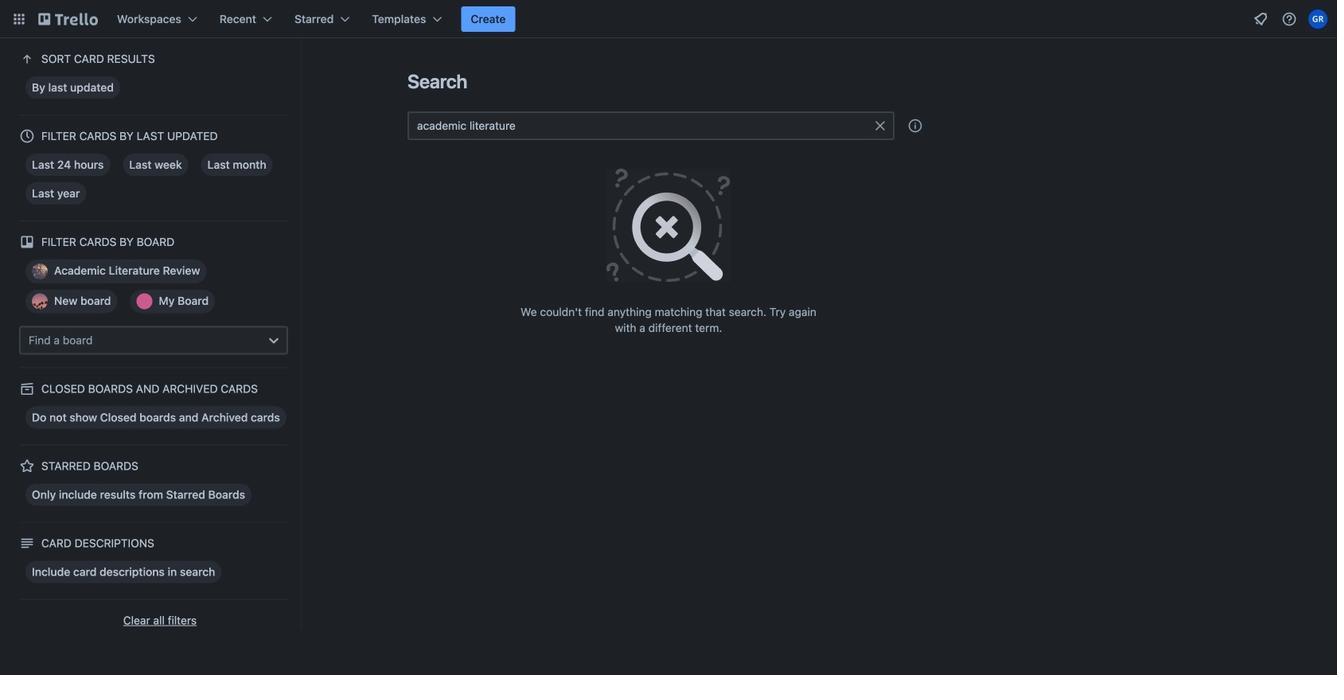 Task type: vqa. For each thing, say whether or not it's contained in the screenshot.
Open Information Menu icon
yes



Task type: describe. For each thing, give the bounding box(es) containing it.
Enter your search keyword here text field
[[408, 111, 895, 140]]

back to home image
[[38, 6, 98, 32]]

greg robinson (gregrobinson96) image
[[1309, 10, 1328, 29]]

open information menu image
[[1282, 11, 1298, 27]]



Task type: locate. For each thing, give the bounding box(es) containing it.
0 notifications image
[[1252, 10, 1271, 29]]

primary element
[[0, 0, 1338, 38]]

search operators image
[[908, 118, 924, 134]]



